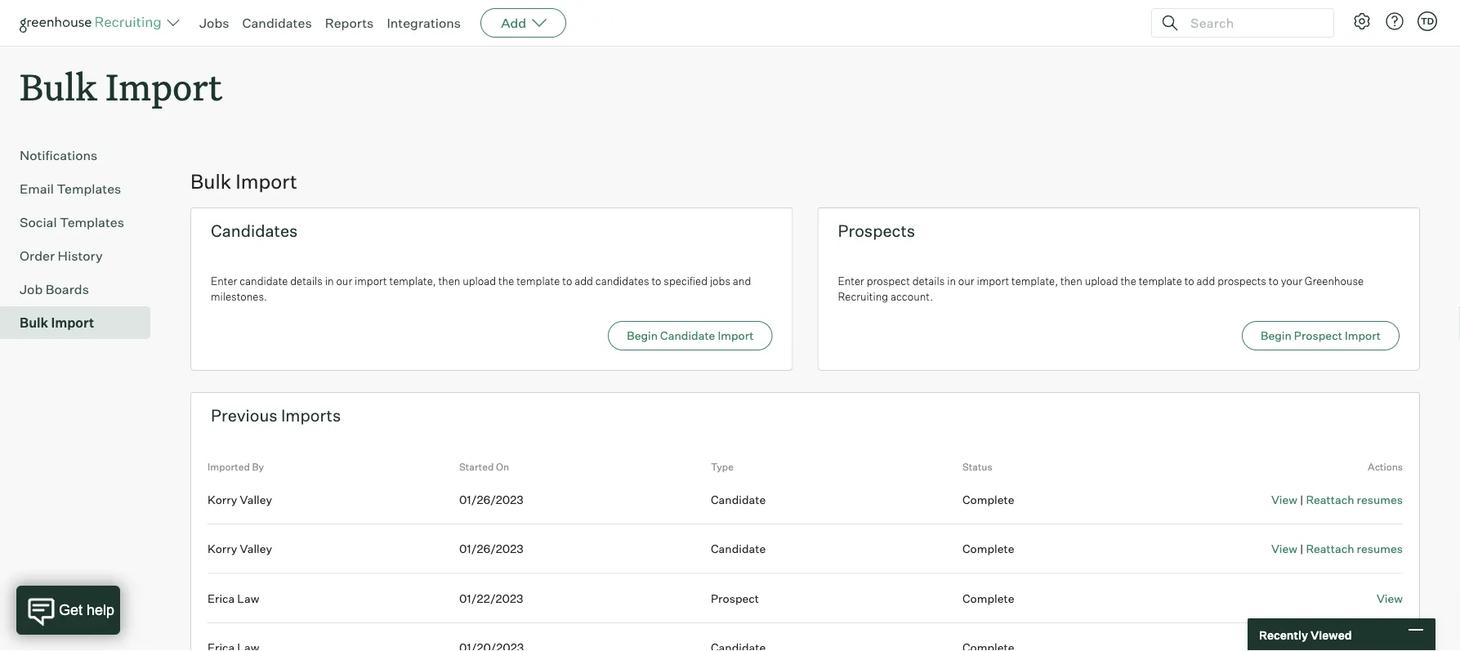 Task type: locate. For each thing, give the bounding box(es) containing it.
template,
[[389, 274, 436, 287], [1012, 274, 1058, 287]]

prospect
[[1294, 329, 1342, 343], [711, 591, 759, 606]]

add for candidates
[[575, 274, 593, 287]]

1 import from the left
[[355, 274, 387, 287]]

0 horizontal spatial upload
[[463, 274, 496, 287]]

templates
[[57, 181, 121, 197], [60, 214, 124, 231]]

history
[[58, 248, 103, 264]]

01/26/2023
[[459, 492, 524, 507], [459, 542, 524, 556]]

add left candidates
[[575, 274, 593, 287]]

enter inside the enter candidate details in our import template, then upload the template to add candidates to specified jobs and milestones.
[[211, 274, 237, 287]]

begin prospect import
[[1261, 329, 1381, 343]]

0 horizontal spatial our
[[336, 274, 352, 287]]

import inside the enter prospect details in our import template, then upload the template to add prospects to your greenhouse recruiting account.
[[977, 274, 1009, 287]]

0 vertical spatial templates
[[57, 181, 121, 197]]

1 horizontal spatial template,
[[1012, 274, 1058, 287]]

add left prospects
[[1197, 274, 1215, 287]]

template, for candidates
[[389, 274, 436, 287]]

import inside the enter candidate details in our import template, then upload the template to add candidates to specified jobs and milestones.
[[355, 274, 387, 287]]

2 vertical spatial bulk
[[20, 315, 48, 331]]

template, inside the enter candidate details in our import template, then upload the template to add candidates to specified jobs and milestones.
[[389, 274, 436, 287]]

social templates link
[[20, 213, 144, 232]]

1 vertical spatial view
[[1271, 542, 1298, 556]]

bulk import link
[[20, 313, 144, 333]]

2 | from the top
[[1300, 542, 1304, 556]]

template for prospects
[[1139, 274, 1182, 287]]

to left candidates
[[562, 274, 572, 287]]

begin
[[627, 329, 658, 343], [1261, 329, 1292, 343]]

1 template from the left
[[517, 274, 560, 287]]

01/22/2023
[[459, 591, 523, 606]]

then inside the enter prospect details in our import template, then upload the template to add prospects to your greenhouse recruiting account.
[[1061, 274, 1083, 287]]

upload
[[463, 274, 496, 287], [1085, 274, 1118, 287]]

add inside the enter candidate details in our import template, then upload the template to add candidates to specified jobs and milestones.
[[575, 274, 593, 287]]

valley down by
[[240, 492, 272, 507]]

details up "account."
[[912, 274, 945, 287]]

1 horizontal spatial import
[[977, 274, 1009, 287]]

1 horizontal spatial begin
[[1261, 329, 1292, 343]]

0 horizontal spatial then
[[438, 274, 460, 287]]

details inside the enter candidate details in our import template, then upload the template to add candidates to specified jobs and milestones.
[[290, 274, 323, 287]]

2 details from the left
[[912, 274, 945, 287]]

our
[[336, 274, 352, 287], [958, 274, 974, 287]]

1 horizontal spatial in
[[947, 274, 956, 287]]

in right candidate
[[325, 274, 334, 287]]

1 horizontal spatial then
[[1061, 274, 1083, 287]]

view | reattach resumes
[[1271, 492, 1403, 507], [1271, 542, 1403, 556]]

in inside the enter prospect details in our import template, then upload the template to add prospects to your greenhouse recruiting account.
[[947, 274, 956, 287]]

details inside the enter prospect details in our import template, then upload the template to add prospects to your greenhouse recruiting account.
[[912, 274, 945, 287]]

2 01/26/2023 from the top
[[459, 542, 524, 556]]

in right prospect
[[947, 274, 956, 287]]

viewed
[[1311, 628, 1352, 642]]

enter
[[211, 274, 237, 287], [838, 274, 864, 287]]

upload for candidates
[[463, 274, 496, 287]]

0 vertical spatial resumes
[[1357, 492, 1403, 507]]

1 our from the left
[[336, 274, 352, 287]]

0 horizontal spatial template
[[517, 274, 560, 287]]

1 vertical spatial view link
[[1271, 542, 1298, 556]]

1 vertical spatial reattach resumes link
[[1306, 542, 1403, 556]]

our inside the enter prospect details in our import template, then upload the template to add prospects to your greenhouse recruiting account.
[[958, 274, 974, 287]]

1 vertical spatial view | reattach resumes
[[1271, 542, 1403, 556]]

template for candidates
[[517, 274, 560, 287]]

1 template, from the left
[[389, 274, 436, 287]]

1 horizontal spatial enter
[[838, 274, 864, 287]]

2 begin from the left
[[1261, 329, 1292, 343]]

1 enter from the left
[[211, 274, 237, 287]]

1 01/26/2023 from the top
[[459, 492, 524, 507]]

korry down "imported"
[[208, 492, 237, 507]]

korry valley
[[208, 492, 272, 507], [208, 542, 272, 556]]

add
[[575, 274, 593, 287], [1197, 274, 1215, 287]]

2 add from the left
[[1197, 274, 1215, 287]]

0 horizontal spatial begin
[[627, 329, 658, 343]]

0 vertical spatial korry valley
[[208, 492, 272, 507]]

notifications
[[20, 147, 98, 164]]

enter for candidates
[[211, 274, 237, 287]]

0 vertical spatial bulk
[[20, 62, 97, 110]]

2 resumes from the top
[[1357, 542, 1403, 556]]

1 vertical spatial reattach
[[1306, 542, 1354, 556]]

1 | from the top
[[1300, 492, 1304, 507]]

then inside the enter candidate details in our import template, then upload the template to add candidates to specified jobs and milestones.
[[438, 274, 460, 287]]

bulk
[[20, 62, 97, 110], [190, 169, 231, 194], [20, 315, 48, 331]]

upload inside the enter prospect details in our import template, then upload the template to add prospects to your greenhouse recruiting account.
[[1085, 274, 1118, 287]]

reports link
[[325, 15, 374, 31]]

enter up milestones.
[[211, 274, 237, 287]]

01/26/2023 for middle view link
[[459, 542, 524, 556]]

templates up social templates link
[[57, 181, 121, 197]]

resumes
[[1357, 492, 1403, 507], [1357, 542, 1403, 556]]

2 template, from the left
[[1012, 274, 1058, 287]]

|
[[1300, 492, 1304, 507], [1300, 542, 1304, 556]]

0 vertical spatial |
[[1300, 492, 1304, 507]]

in inside the enter candidate details in our import template, then upload the template to add candidates to specified jobs and milestones.
[[325, 274, 334, 287]]

0 vertical spatial prospect
[[1294, 329, 1342, 343]]

2 import from the left
[[977, 274, 1009, 287]]

1 the from the left
[[498, 274, 514, 287]]

0 horizontal spatial enter
[[211, 274, 237, 287]]

1 view | reattach resumes from the top
[[1271, 492, 1403, 507]]

then for candidates
[[438, 274, 460, 287]]

resumes for middle view link
[[1357, 542, 1403, 556]]

1 korry valley from the top
[[208, 492, 272, 507]]

korry up erica
[[208, 542, 237, 556]]

candidates up candidate
[[211, 221, 298, 241]]

2 vertical spatial complete
[[963, 591, 1014, 606]]

in for prospects
[[947, 274, 956, 287]]

template
[[517, 274, 560, 287], [1139, 274, 1182, 287]]

0 horizontal spatial add
[[575, 274, 593, 287]]

0 vertical spatial reattach resumes link
[[1306, 492, 1403, 507]]

1 horizontal spatial details
[[912, 274, 945, 287]]

korry valley up erica law
[[208, 542, 272, 556]]

import
[[355, 274, 387, 287], [977, 274, 1009, 287]]

valley up law
[[240, 542, 272, 556]]

1 then from the left
[[438, 274, 460, 287]]

upload inside the enter candidate details in our import template, then upload the template to add candidates to specified jobs and milestones.
[[463, 274, 496, 287]]

1 details from the left
[[290, 274, 323, 287]]

to left prospects
[[1185, 274, 1194, 287]]

0 vertical spatial candidates
[[242, 15, 312, 31]]

import for prospects
[[977, 274, 1009, 287]]

1 vertical spatial |
[[1300, 542, 1304, 556]]

1 horizontal spatial add
[[1197, 274, 1215, 287]]

1 horizontal spatial template
[[1139, 274, 1182, 287]]

jobs
[[710, 274, 730, 287]]

korry valley down imported by
[[208, 492, 272, 507]]

1 complete from the top
[[963, 492, 1014, 507]]

2 upload from the left
[[1085, 274, 1118, 287]]

korry
[[208, 492, 237, 507], [208, 542, 237, 556]]

2 the from the left
[[1121, 274, 1136, 287]]

our for candidates
[[336, 274, 352, 287]]

candidates
[[595, 274, 649, 287]]

to
[[562, 274, 572, 287], [652, 274, 661, 287], [1185, 274, 1194, 287], [1269, 274, 1279, 287]]

and
[[733, 274, 751, 287]]

0 vertical spatial korry
[[208, 492, 237, 507]]

2 reattach resumes link from the top
[[1306, 542, 1403, 556]]

0 horizontal spatial details
[[290, 274, 323, 287]]

candidates
[[242, 15, 312, 31], [211, 221, 298, 241]]

view
[[1271, 492, 1298, 507], [1271, 542, 1298, 556], [1377, 591, 1403, 606]]

notifications link
[[20, 146, 144, 165]]

to left specified
[[652, 274, 661, 287]]

bulk import
[[20, 62, 223, 110], [190, 169, 297, 194], [20, 315, 94, 331]]

0 horizontal spatial import
[[355, 274, 387, 287]]

enter for prospects
[[838, 274, 864, 287]]

candidate
[[660, 329, 715, 343], [711, 492, 766, 507], [711, 542, 766, 556]]

1 vertical spatial korry valley
[[208, 542, 272, 556]]

2 then from the left
[[1061, 274, 1083, 287]]

email
[[20, 181, 54, 197]]

templates for email templates
[[57, 181, 121, 197]]

2 vertical spatial bulk import
[[20, 315, 94, 331]]

enter inside the enter prospect details in our import template, then upload the template to add prospects to your greenhouse recruiting account.
[[838, 274, 864, 287]]

template, inside the enter prospect details in our import template, then upload the template to add prospects to your greenhouse recruiting account.
[[1012, 274, 1058, 287]]

order
[[20, 248, 55, 264]]

begin down candidates
[[627, 329, 658, 343]]

2 our from the left
[[958, 274, 974, 287]]

2 template from the left
[[1139, 274, 1182, 287]]

1 add from the left
[[575, 274, 593, 287]]

1 horizontal spatial the
[[1121, 274, 1136, 287]]

reattach resumes link
[[1306, 492, 1403, 507], [1306, 542, 1403, 556]]

1 horizontal spatial upload
[[1085, 274, 1118, 287]]

1 horizontal spatial our
[[958, 274, 974, 287]]

1 vertical spatial korry
[[208, 542, 237, 556]]

0 vertical spatial candidate
[[660, 329, 715, 343]]

1 vertical spatial candidates
[[211, 221, 298, 241]]

01/26/2023 up 01/22/2023
[[459, 542, 524, 556]]

our right candidate
[[336, 274, 352, 287]]

1 upload from the left
[[463, 274, 496, 287]]

2 enter from the left
[[838, 274, 864, 287]]

0 horizontal spatial template,
[[389, 274, 436, 287]]

2 in from the left
[[947, 274, 956, 287]]

import inside button
[[718, 329, 754, 343]]

complete
[[963, 492, 1014, 507], [963, 542, 1014, 556], [963, 591, 1014, 606]]

reattach resumes link for the top view link
[[1306, 492, 1403, 507]]

our right prospect
[[958, 274, 974, 287]]

0 vertical spatial reattach
[[1306, 492, 1354, 507]]

add for prospects
[[1197, 274, 1215, 287]]

template inside the enter prospect details in our import template, then upload the template to add prospects to your greenhouse recruiting account.
[[1139, 274, 1182, 287]]

1 begin from the left
[[627, 329, 658, 343]]

greenhouse
[[1305, 274, 1364, 287]]

enter up the recruiting
[[838, 274, 864, 287]]

reattach resumes link for middle view link
[[1306, 542, 1403, 556]]

details right candidate
[[290, 274, 323, 287]]

reattach
[[1306, 492, 1354, 507], [1306, 542, 1354, 556]]

1 reattach resumes link from the top
[[1306, 492, 1403, 507]]

candidates right jobs
[[242, 15, 312, 31]]

begin inside begin prospect import 'button'
[[1261, 329, 1292, 343]]

job boards
[[20, 281, 89, 298]]

1 vertical spatial prospect
[[711, 591, 759, 606]]

your
[[1281, 274, 1302, 287]]

begin inside begin candidate import button
[[627, 329, 658, 343]]

1 resumes from the top
[[1357, 492, 1403, 507]]

the for prospects
[[1121, 274, 1136, 287]]

the for candidates
[[498, 274, 514, 287]]

to left your
[[1269, 274, 1279, 287]]

milestones.
[[211, 290, 267, 303]]

1 vertical spatial bulk
[[190, 169, 231, 194]]

0 vertical spatial valley
[[240, 492, 272, 507]]

status
[[963, 461, 992, 473]]

2 korry from the top
[[208, 542, 237, 556]]

1 horizontal spatial prospect
[[1294, 329, 1342, 343]]

view link
[[1271, 492, 1298, 507], [1271, 542, 1298, 556], [1377, 591, 1403, 606]]

0 vertical spatial view | reattach resumes
[[1271, 492, 1403, 507]]

01/26/2023 down started on on the bottom of the page
[[459, 492, 524, 507]]

1 vertical spatial complete
[[963, 542, 1014, 556]]

the inside the enter candidate details in our import template, then upload the template to add candidates to specified jobs and milestones.
[[498, 274, 514, 287]]

1 vertical spatial resumes
[[1357, 542, 1403, 556]]

the inside the enter prospect details in our import template, then upload the template to add prospects to your greenhouse recruiting account.
[[1121, 274, 1136, 287]]

valley
[[240, 492, 272, 507], [240, 542, 272, 556]]

then
[[438, 274, 460, 287], [1061, 274, 1083, 287]]

templates down email templates link
[[60, 214, 124, 231]]

our inside the enter candidate details in our import template, then upload the template to add candidates to specified jobs and milestones.
[[336, 274, 352, 287]]

import
[[106, 62, 223, 110], [236, 169, 297, 194], [51, 315, 94, 331], [718, 329, 754, 343], [1345, 329, 1381, 343]]

0 horizontal spatial in
[[325, 274, 334, 287]]

0 horizontal spatial the
[[498, 274, 514, 287]]

1 vertical spatial bulk import
[[190, 169, 297, 194]]

1 vertical spatial valley
[[240, 542, 272, 556]]

imported by
[[208, 461, 264, 473]]

details
[[290, 274, 323, 287], [912, 274, 945, 287]]

2 vertical spatial view link
[[1377, 591, 1403, 606]]

add inside the enter prospect details in our import template, then upload the template to add prospects to your greenhouse recruiting account.
[[1197, 274, 1215, 287]]

1 vertical spatial templates
[[60, 214, 124, 231]]

candidate
[[240, 274, 288, 287]]

in
[[325, 274, 334, 287], [947, 274, 956, 287]]

| for the top view link
[[1300, 492, 1304, 507]]

0 vertical spatial complete
[[963, 492, 1014, 507]]

law
[[237, 591, 259, 606]]

0 vertical spatial 01/26/2023
[[459, 492, 524, 507]]

1 in from the left
[[325, 274, 334, 287]]

begin down your
[[1261, 329, 1292, 343]]

the
[[498, 274, 514, 287], [1121, 274, 1136, 287]]

| for middle view link
[[1300, 542, 1304, 556]]

1 vertical spatial 01/26/2023
[[459, 542, 524, 556]]

recruiting
[[838, 290, 888, 303]]

template inside the enter candidate details in our import template, then upload the template to add candidates to specified jobs and milestones.
[[517, 274, 560, 287]]



Task type: describe. For each thing, give the bounding box(es) containing it.
1 reattach from the top
[[1306, 492, 1354, 507]]

Search text field
[[1186, 11, 1319, 35]]

previous
[[211, 405, 277, 426]]

0 vertical spatial view
[[1271, 492, 1298, 507]]

td button
[[1414, 8, 1441, 34]]

4 to from the left
[[1269, 274, 1279, 287]]

on
[[496, 461, 509, 473]]

2 vertical spatial candidate
[[711, 542, 766, 556]]

details for prospects
[[912, 274, 945, 287]]

job boards link
[[20, 280, 144, 299]]

prospect inside begin prospect import 'button'
[[1294, 329, 1342, 343]]

add button
[[481, 8, 566, 38]]

then for prospects
[[1061, 274, 1083, 287]]

social templates
[[20, 214, 124, 231]]

3 to from the left
[[1185, 274, 1194, 287]]

email templates link
[[20, 179, 144, 199]]

1 korry from the top
[[208, 492, 237, 507]]

templates for social templates
[[60, 214, 124, 231]]

1 valley from the top
[[240, 492, 272, 507]]

prospects
[[1218, 274, 1266, 287]]

0 vertical spatial view link
[[1271, 492, 1298, 507]]

3 complete from the top
[[963, 591, 1014, 606]]

2 complete from the top
[[963, 542, 1014, 556]]

prospect
[[867, 274, 910, 287]]

our for prospects
[[958, 274, 974, 287]]

imported
[[208, 461, 250, 473]]

recently viewed
[[1259, 628, 1352, 642]]

0 horizontal spatial prospect
[[711, 591, 759, 606]]

recently
[[1259, 628, 1308, 642]]

import inside 'button'
[[1345, 329, 1381, 343]]

account.
[[891, 290, 933, 303]]

email templates
[[20, 181, 121, 197]]

begin for candidates
[[627, 329, 658, 343]]

type
[[711, 461, 734, 473]]

reports
[[325, 15, 374, 31]]

add
[[501, 15, 526, 31]]

2 reattach from the top
[[1306, 542, 1354, 556]]

01/26/2023 for the top view link
[[459, 492, 524, 507]]

jobs link
[[199, 15, 229, 31]]

resumes for the top view link
[[1357, 492, 1403, 507]]

template, for prospects
[[1012, 274, 1058, 287]]

erica law
[[208, 591, 259, 606]]

begin for prospects
[[1261, 329, 1292, 343]]

bulk inside bulk import link
[[20, 315, 48, 331]]

erica
[[208, 591, 235, 606]]

0 vertical spatial bulk import
[[20, 62, 223, 110]]

1 vertical spatial candidate
[[711, 492, 766, 507]]

prospects
[[838, 221, 915, 241]]

integrations
[[387, 15, 461, 31]]

social
[[20, 214, 57, 231]]

previous imports
[[211, 405, 341, 426]]

begin candidate import
[[627, 329, 754, 343]]

specified
[[664, 274, 708, 287]]

import for candidates
[[355, 274, 387, 287]]

2 valley from the top
[[240, 542, 272, 556]]

by
[[252, 461, 264, 473]]

imports
[[281, 405, 341, 426]]

started on
[[459, 461, 509, 473]]

2 view | reattach resumes from the top
[[1271, 542, 1403, 556]]

boards
[[46, 281, 89, 298]]

configure image
[[1352, 11, 1372, 31]]

integrations link
[[387, 15, 461, 31]]

begin candidate import button
[[608, 321, 773, 351]]

jobs
[[199, 15, 229, 31]]

enter candidate details in our import template, then upload the template to add candidates to specified jobs and milestones.
[[211, 274, 751, 303]]

details for candidates
[[290, 274, 323, 287]]

order history
[[20, 248, 103, 264]]

enter prospect details in our import template, then upload the template to add prospects to your greenhouse recruiting account.
[[838, 274, 1364, 303]]

td
[[1421, 16, 1434, 27]]

begin prospect import button
[[1242, 321, 1400, 351]]

2 korry valley from the top
[[208, 542, 272, 556]]

candidate inside button
[[660, 329, 715, 343]]

upload for prospects
[[1085, 274, 1118, 287]]

td button
[[1418, 11, 1437, 31]]

candidates link
[[242, 15, 312, 31]]

started
[[459, 461, 494, 473]]

2 vertical spatial view
[[1377, 591, 1403, 606]]

actions
[[1368, 461, 1403, 473]]

in for candidates
[[325, 274, 334, 287]]

2 to from the left
[[652, 274, 661, 287]]

greenhouse recruiting image
[[20, 13, 167, 33]]

1 to from the left
[[562, 274, 572, 287]]

job
[[20, 281, 43, 298]]

order history link
[[20, 246, 144, 266]]



Task type: vqa. For each thing, say whether or not it's contained in the screenshot.
2nd the Reattach resumes "link"
yes



